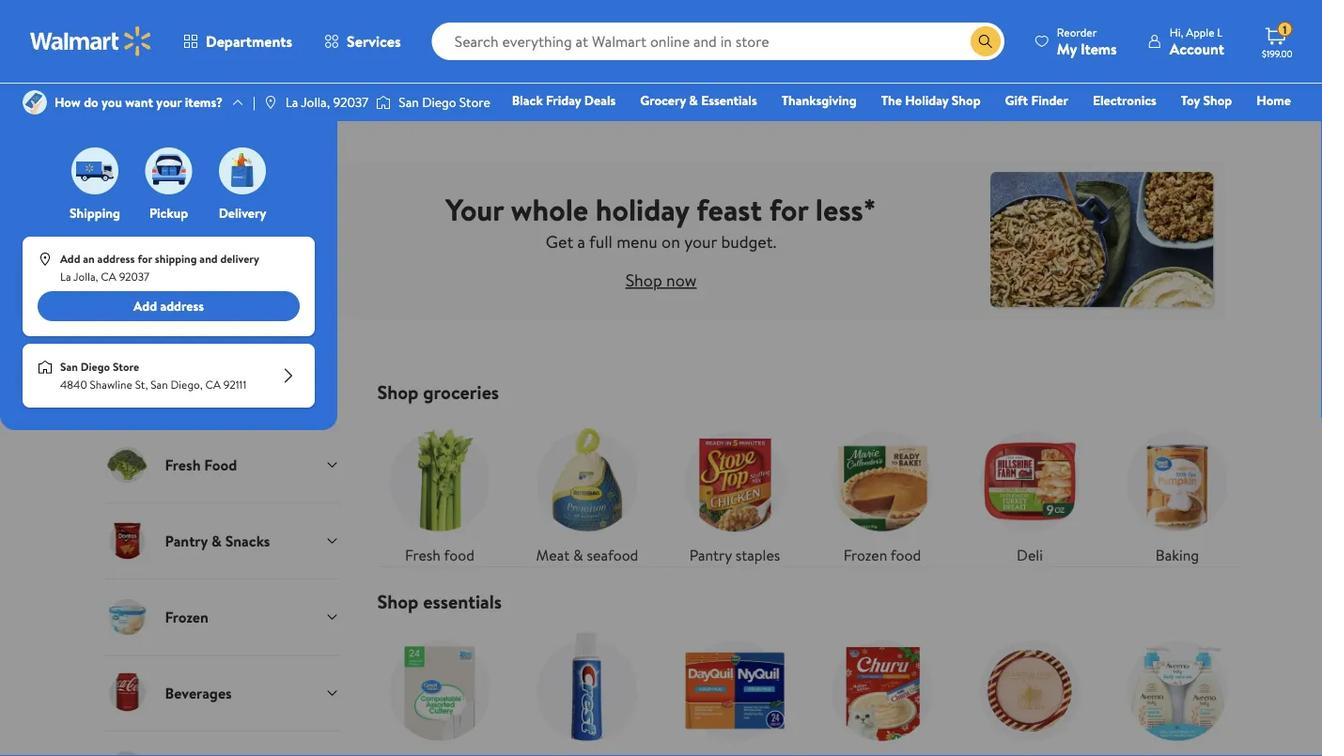 Task type: describe. For each thing, give the bounding box(es) containing it.
deals
[[584, 91, 616, 109]]

holiday
[[905, 91, 949, 109]]

services
[[347, 31, 401, 52]]

92037 inside add an address for shipping and delivery la jolla, ca 92037
[[119, 269, 150, 285]]

Search search field
[[432, 23, 1005, 60]]

delivery button
[[215, 143, 270, 222]]

san diego store
[[399, 93, 490, 111]]

full
[[589, 230, 613, 254]]

a
[[578, 230, 586, 254]]

gift
[[1005, 91, 1028, 109]]

pantry staples
[[690, 545, 780, 566]]

meat & seafood link
[[525, 419, 650, 567]]

delivery
[[220, 251, 259, 267]]

toy
[[1181, 91, 1200, 109]]

shop right the holiday
[[952, 91, 981, 109]]

Walmart Site-Wide search field
[[432, 23, 1005, 60]]

now
[[666, 269, 697, 292]]

add address button
[[38, 291, 300, 322]]

fresh
[[405, 545, 441, 566]]

do
[[84, 93, 98, 111]]

meat & seafood
[[536, 545, 639, 566]]

 image for how
[[23, 90, 47, 115]]

walmart image
[[30, 26, 152, 56]]

one debit link
[[1139, 117, 1219, 137]]

shipping
[[70, 204, 120, 222]]

shop for essentials
[[377, 589, 419, 615]]

departments
[[206, 31, 292, 52]]

 image for la jolla, 92037
[[263, 95, 278, 110]]

1 horizontal spatial 92037
[[333, 93, 369, 111]]

apple
[[1186, 24, 1215, 40]]

baking
[[1156, 545, 1199, 566]]

fresh food
[[405, 545, 475, 566]]

friday
[[546, 91, 581, 109]]

finder
[[1031, 91, 1069, 109]]

diego for san diego store
[[422, 93, 456, 111]]

hi,
[[1170, 24, 1184, 40]]

4840
[[60, 377, 87, 393]]

categories
[[105, 379, 194, 406]]

 image for san
[[376, 93, 391, 112]]

add an address for shipping and delivery la jolla, ca 92037
[[60, 251, 259, 285]]

how
[[55, 93, 81, 111]]

one debit
[[1147, 117, 1211, 136]]

black friday deals
[[512, 91, 616, 109]]

want
[[125, 93, 153, 111]]

search icon image
[[978, 34, 993, 49]]

1 horizontal spatial la
[[286, 93, 298, 111]]

pickup
[[149, 204, 188, 222]]

get
[[546, 230, 574, 254]]

black
[[512, 91, 543, 109]]

shop groceries
[[377, 379, 499, 406]]

home fashion
[[1007, 91, 1291, 136]]

electronics link
[[1085, 90, 1165, 110]]

your whole holiday feast for less. get a full menu on your budget. shop now. image
[[97, 159, 1225, 321]]

list for shop essentials
[[366, 614, 1251, 757]]

shop now
[[626, 269, 697, 292]]

add for add address
[[134, 297, 157, 315]]

frozen food
[[844, 545, 921, 566]]

shipping
[[155, 251, 197, 267]]

pickup button
[[141, 143, 196, 222]]

l
[[1217, 24, 1223, 40]]

add address
[[134, 297, 204, 315]]

gift finder
[[1005, 91, 1069, 109]]

 image for shipping
[[71, 148, 118, 195]]

seafood
[[587, 545, 639, 566]]

reorder
[[1057, 24, 1097, 40]]

black friday deals link
[[504, 90, 624, 110]]

ca inside add an address for shipping and delivery la jolla, ca 92037
[[101, 269, 116, 285]]

baking link
[[1115, 419, 1240, 567]]

san for san diego store 4840 shawline st, san diego, ca 92111
[[60, 359, 78, 375]]

jolla, inside add an address for shipping and delivery la jolla, ca 92037
[[73, 269, 98, 285]]

the holiday shop
[[881, 91, 981, 109]]

frozen food link
[[820, 419, 945, 567]]

how do you want your items?
[[55, 93, 223, 111]]

shop right toy at the top of the page
[[1204, 91, 1232, 109]]

my
[[1057, 38, 1077, 59]]

store for san diego store
[[459, 93, 490, 111]]

shop essentials
[[377, 589, 502, 615]]

|
[[253, 93, 256, 111]]

list for shop groceries
[[366, 404, 1251, 567]]

diego for san diego store 4840 shawline st, san diego, ca 92111
[[81, 359, 110, 375]]

grocery & essentials link
[[632, 90, 766, 110]]

items
[[1081, 38, 1117, 59]]

san diego store 4840 shawline st, san diego, ca 92111
[[60, 359, 247, 393]]

on
[[662, 230, 680, 254]]

 image left an
[[38, 252, 53, 267]]

an
[[83, 251, 95, 267]]

hi, apple l account
[[1170, 24, 1225, 59]]

& for seafood
[[573, 545, 583, 566]]



Task type: vqa. For each thing, say whether or not it's contained in the screenshot.
1st 10:00 AM from left
no



Task type: locate. For each thing, give the bounding box(es) containing it.
 image for pickup
[[145, 148, 192, 195]]

1 list from the top
[[366, 404, 1251, 567]]

jolla, right |
[[301, 93, 330, 111]]

shawline
[[90, 377, 132, 393]]

 image inside pickup button
[[145, 148, 192, 195]]

0 horizontal spatial ca
[[101, 269, 116, 285]]

1 horizontal spatial diego
[[422, 93, 456, 111]]

shop for groceries
[[377, 379, 419, 406]]

1 horizontal spatial address
[[160, 297, 204, 315]]

 image inside delivery button
[[219, 148, 266, 195]]

1 vertical spatial ca
[[205, 377, 221, 393]]

92037
[[333, 93, 369, 111], [119, 269, 150, 285]]

address down add an address for shipping and delivery la jolla, ca 92037
[[160, 297, 204, 315]]

add
[[60, 251, 80, 267], [134, 297, 157, 315]]

delivery
[[219, 204, 266, 222]]

fashion link
[[998, 117, 1059, 137]]

1 vertical spatial add
[[134, 297, 157, 315]]

food
[[444, 545, 475, 566], [891, 545, 921, 566]]

shop now link
[[626, 269, 697, 292]]

for left shipping
[[138, 251, 152, 267]]

deli
[[1017, 545, 1043, 566]]

san
[[399, 93, 419, 111], [60, 359, 78, 375], [151, 377, 168, 393]]

1 horizontal spatial san
[[151, 377, 168, 393]]

your right on
[[684, 230, 717, 254]]

san right st,
[[151, 377, 168, 393]]

address right an
[[97, 251, 135, 267]]

1
[[1283, 21, 1287, 37]]

store inside san diego store 4840 shawline st, san diego, ca 92111
[[113, 359, 139, 375]]

list
[[366, 404, 1251, 567], [366, 614, 1251, 757]]

meat
[[536, 545, 570, 566]]

0 horizontal spatial 92037
[[119, 269, 150, 285]]

your
[[446, 188, 504, 230]]

store for san diego store 4840 shawline st, san diego, ca 92111
[[113, 359, 139, 375]]

food for frozen food
[[891, 545, 921, 566]]

menu
[[617, 230, 658, 254]]

1 horizontal spatial add
[[134, 297, 157, 315]]

0 horizontal spatial for
[[138, 251, 152, 267]]

0 horizontal spatial add
[[60, 251, 80, 267]]

0 vertical spatial for
[[769, 188, 809, 230]]

1 horizontal spatial store
[[459, 93, 490, 111]]

& right meat
[[573, 545, 583, 566]]

add inside button
[[134, 297, 157, 315]]

1 horizontal spatial your
[[684, 230, 717, 254]]

walmart+ link
[[1227, 117, 1300, 137]]

0 horizontal spatial food
[[444, 545, 475, 566]]

0 vertical spatial diego
[[422, 93, 456, 111]]

items?
[[185, 93, 223, 111]]

for inside add an address for shipping and delivery la jolla, ca 92037
[[138, 251, 152, 267]]

0 horizontal spatial la
[[60, 269, 71, 285]]

 image
[[23, 90, 47, 115], [376, 93, 391, 112], [38, 360, 53, 375]]

diego,
[[171, 377, 203, 393]]

1 vertical spatial jolla,
[[73, 269, 98, 285]]

1 horizontal spatial &
[[689, 91, 698, 109]]

1 horizontal spatial ca
[[205, 377, 221, 393]]

1 vertical spatial your
[[684, 230, 717, 254]]

0 vertical spatial your
[[156, 93, 182, 111]]

1 vertical spatial diego
[[81, 359, 110, 375]]

0 horizontal spatial san
[[60, 359, 78, 375]]

0 vertical spatial add
[[60, 251, 80, 267]]

feast
[[697, 188, 762, 230]]

for
[[769, 188, 809, 230], [138, 251, 152, 267]]

$199.00
[[1262, 47, 1293, 60]]

la inside add an address for shipping and delivery la jolla, ca 92037
[[60, 269, 71, 285]]

holiday
[[596, 188, 689, 230]]

ca left 92111
[[205, 377, 221, 393]]

0 vertical spatial 92037
[[333, 93, 369, 111]]

for inside your whole holiday feast for less* get a full menu on your budget.
[[769, 188, 809, 230]]

registry
[[1075, 117, 1123, 136]]

grocery
[[640, 91, 686, 109]]

food for fresh food
[[444, 545, 475, 566]]

pantry staples link
[[672, 419, 797, 567]]

reorder my items
[[1057, 24, 1117, 59]]

essentials
[[701, 91, 757, 109]]

departments button
[[167, 19, 308, 64]]

address inside add an address for shipping and delivery la jolla, ca 92037
[[97, 251, 135, 267]]

92037 down services dropdown button at the top left of the page
[[333, 93, 369, 111]]

jolla,
[[301, 93, 330, 111], [73, 269, 98, 285]]

fashion
[[1007, 117, 1051, 136]]

services button
[[308, 19, 417, 64]]

budget.
[[721, 230, 777, 254]]

registry link
[[1067, 117, 1131, 137]]

san up 4840
[[60, 359, 78, 375]]

2 vertical spatial san
[[151, 377, 168, 393]]

0 vertical spatial address
[[97, 251, 135, 267]]

1 vertical spatial la
[[60, 269, 71, 285]]

 image right |
[[263, 95, 278, 110]]

home
[[1257, 91, 1291, 109]]

0 vertical spatial jolla,
[[301, 93, 330, 111]]

for left less*
[[769, 188, 809, 230]]

jolla, down an
[[73, 269, 98, 285]]

diego inside san diego store 4840 shawline st, san diego, ca 92111
[[81, 359, 110, 375]]

1 horizontal spatial for
[[769, 188, 809, 230]]

 image up the delivery
[[219, 148, 266, 195]]

gift finder link
[[997, 90, 1077, 110]]

add inside add an address for shipping and delivery la jolla, ca 92037
[[60, 251, 80, 267]]

shop down fresh at the left of page
[[377, 589, 419, 615]]

2 horizontal spatial san
[[399, 93, 419, 111]]

address inside button
[[160, 297, 204, 315]]

0 vertical spatial &
[[689, 91, 698, 109]]

toy shop
[[1181, 91, 1232, 109]]

 image up shipping
[[71, 148, 118, 195]]

ca down shipping
[[101, 269, 116, 285]]

 image inside shipping button
[[71, 148, 118, 195]]

1 vertical spatial address
[[160, 297, 204, 315]]

whole
[[511, 188, 589, 230]]

electronics
[[1093, 91, 1157, 109]]

0 horizontal spatial jolla,
[[73, 269, 98, 285]]

0 horizontal spatial address
[[97, 251, 135, 267]]

deli link
[[968, 419, 1093, 567]]

1 vertical spatial store
[[113, 359, 139, 375]]

grocery & essentials
[[640, 91, 757, 109]]

shop for now
[[626, 269, 662, 292]]

1 horizontal spatial jolla,
[[301, 93, 330, 111]]

92111
[[223, 377, 247, 393]]

 image up pickup
[[145, 148, 192, 195]]

& inside list
[[573, 545, 583, 566]]

store left the black
[[459, 93, 490, 111]]

your right "want"
[[156, 93, 182, 111]]

la right |
[[286, 93, 298, 111]]

0 vertical spatial la
[[286, 93, 298, 111]]

2 list from the top
[[366, 614, 1251, 757]]

your inside your whole holiday feast for less* get a full menu on your budget.
[[684, 230, 717, 254]]

your
[[156, 93, 182, 111], [684, 230, 717, 254]]

0 horizontal spatial &
[[573, 545, 583, 566]]

staples
[[736, 545, 780, 566]]

account
[[1170, 38, 1225, 59]]

1 vertical spatial &
[[573, 545, 583, 566]]

la jolla, 92037
[[286, 93, 369, 111]]

st,
[[135, 377, 148, 393]]

add left an
[[60, 251, 80, 267]]

0 horizontal spatial diego
[[81, 359, 110, 375]]

 image for delivery
[[219, 148, 266, 195]]

store up the shawline
[[113, 359, 139, 375]]

ca
[[101, 269, 116, 285], [205, 377, 221, 393]]

thanksgiving link
[[773, 90, 865, 110]]

walmart+
[[1235, 117, 1291, 136]]

less*
[[816, 188, 877, 230]]

toy shop link
[[1173, 90, 1241, 110]]

1 horizontal spatial food
[[891, 545, 921, 566]]

92037 up add address
[[119, 269, 150, 285]]

add down add an address for shipping and delivery la jolla, ca 92037
[[134, 297, 157, 315]]

& for essentials
[[689, 91, 698, 109]]

shop left groceries
[[377, 379, 419, 406]]

list containing fresh food
[[366, 404, 1251, 567]]

groceries
[[423, 379, 499, 406]]

&
[[689, 91, 698, 109], [573, 545, 583, 566]]

san down services
[[399, 93, 419, 111]]

1 vertical spatial 92037
[[119, 269, 150, 285]]

the
[[881, 91, 902, 109]]

1 vertical spatial for
[[138, 251, 152, 267]]

address
[[97, 251, 135, 267], [160, 297, 204, 315]]

ca inside san diego store 4840 shawline st, san diego, ca 92111
[[205, 377, 221, 393]]

home link
[[1248, 90, 1300, 110]]

0 horizontal spatial your
[[156, 93, 182, 111]]

diego up the shawline
[[81, 359, 110, 375]]

1 vertical spatial list
[[366, 614, 1251, 757]]

you
[[102, 93, 122, 111]]

food right frozen
[[891, 545, 921, 566]]

 image
[[263, 95, 278, 110], [71, 148, 118, 195], [145, 148, 192, 195], [219, 148, 266, 195], [38, 252, 53, 267]]

fresh food link
[[377, 419, 502, 567]]

& right the grocery
[[689, 91, 698, 109]]

your whole holiday feast for less* get a full menu on your budget.
[[446, 188, 877, 254]]

diego left the black
[[422, 93, 456, 111]]

0 vertical spatial store
[[459, 93, 490, 111]]

0 horizontal spatial store
[[113, 359, 139, 375]]

1 food from the left
[[444, 545, 475, 566]]

la down shipping
[[60, 269, 71, 285]]

san for san diego store
[[399, 93, 419, 111]]

2 food from the left
[[891, 545, 921, 566]]

1 vertical spatial san
[[60, 359, 78, 375]]

essentials
[[423, 589, 502, 615]]

debit
[[1179, 117, 1211, 136]]

the holiday shop link
[[873, 90, 989, 110]]

0 vertical spatial san
[[399, 93, 419, 111]]

0 vertical spatial ca
[[101, 269, 116, 285]]

add for add an address for shipping and delivery la jolla, ca 92037
[[60, 251, 80, 267]]

food right fresh at the left of page
[[444, 545, 475, 566]]

0 vertical spatial list
[[366, 404, 1251, 567]]

shop left now
[[626, 269, 662, 292]]



